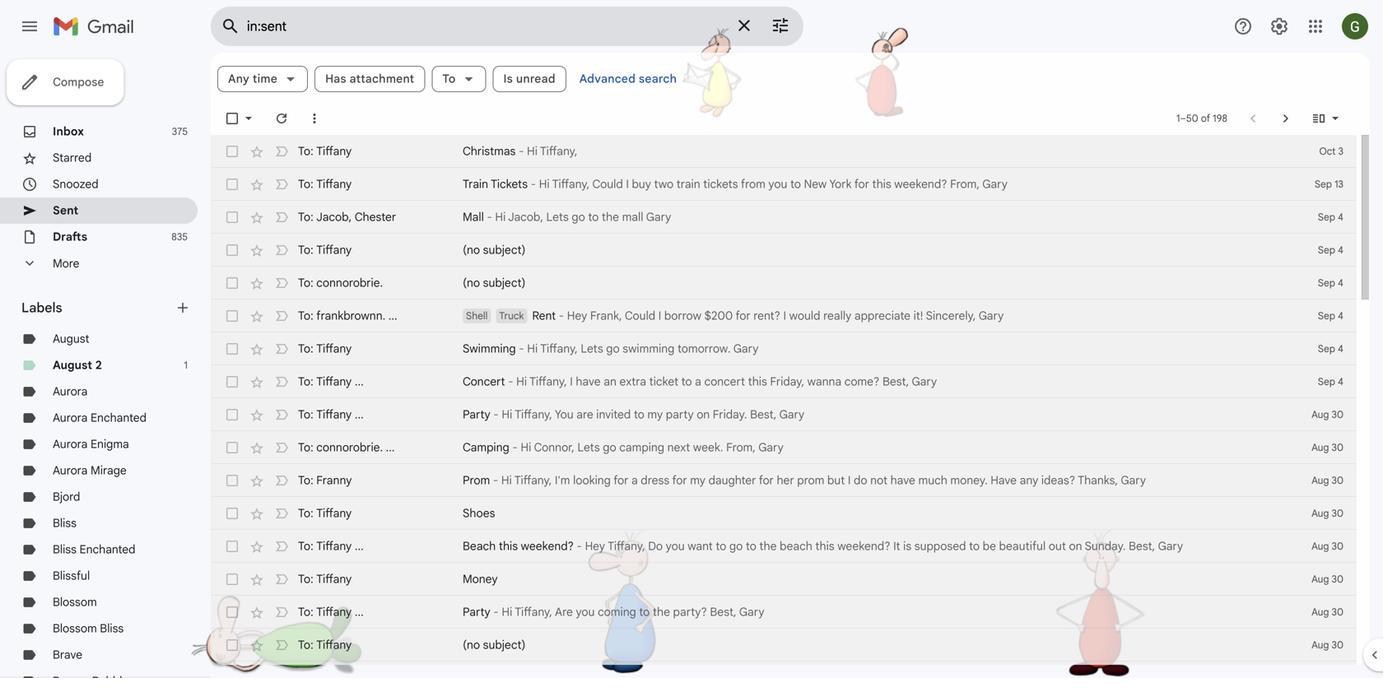 Task type: vqa. For each thing, say whether or not it's contained in the screenshot.


Task type: locate. For each thing, give the bounding box(es) containing it.
0 vertical spatial could
[[592, 177, 623, 191]]

0 vertical spatial bliss
[[53, 516, 77, 531]]

hi left jacob,
[[495, 210, 506, 224]]

go for swimming
[[606, 342, 620, 356]]

on right 'out'
[[1069, 539, 1082, 554]]

best, right come?
[[882, 375, 909, 389]]

to: franny
[[298, 473, 352, 488]]

august
[[53, 332, 89, 346], [53, 358, 92, 373]]

hi for hi connor, lets go camping next week. from, gary
[[521, 440, 531, 455]]

-
[[519, 144, 524, 158], [531, 177, 536, 191], [487, 210, 492, 224], [559, 309, 564, 323], [519, 342, 524, 356], [508, 375, 513, 389], [493, 408, 499, 422], [512, 440, 518, 455], [493, 473, 498, 488], [577, 539, 582, 554], [493, 605, 499, 620]]

0 vertical spatial 1
[[1176, 112, 1180, 125]]

1 vertical spatial the
[[759, 539, 777, 554]]

0 horizontal spatial my
[[647, 408, 663, 422]]

1 aug 30 from the top
[[1312, 409, 1344, 421]]

2 vertical spatial (no subject)
[[463, 638, 526, 652]]

lets
[[546, 210, 569, 224], [581, 342, 603, 356], [577, 440, 600, 455]]

next
[[667, 440, 690, 455]]

hi for hi tiffany, you are invited to my party on friday. best, gary
[[502, 408, 512, 422]]

1 vertical spatial (no
[[463, 276, 480, 290]]

2 vertical spatial subject)
[[483, 638, 526, 652]]

connorobrie. up frankbrownn.
[[316, 276, 383, 290]]

mall
[[622, 210, 643, 224]]

0 horizontal spatial on
[[697, 408, 710, 422]]

connorobrie.
[[316, 276, 383, 290], [316, 440, 383, 455]]

(no down "mall"
[[463, 243, 480, 257]]

(no subject) for connorobrie.
[[463, 276, 526, 290]]

blissful link
[[53, 569, 90, 583]]

borrow
[[664, 309, 701, 323]]

hey left the 'do'
[[585, 539, 605, 554]]

aurora down aurora link
[[53, 411, 88, 425]]

for right york
[[854, 177, 869, 191]]

my
[[647, 408, 663, 422], [690, 473, 706, 488]]

to
[[790, 177, 801, 191], [588, 210, 599, 224], [681, 375, 692, 389], [634, 408, 644, 422], [716, 539, 726, 554], [746, 539, 756, 554], [969, 539, 980, 554], [639, 605, 650, 620]]

3 4 from the top
[[1338, 277, 1344, 289]]

sep
[[1315, 178, 1332, 191], [1318, 211, 1335, 224], [1318, 244, 1335, 256], [1318, 277, 1335, 289], [1318, 310, 1335, 322], [1318, 343, 1335, 355], [1318, 376, 1335, 388]]

blossom down blossom link
[[53, 622, 97, 636]]

any time button
[[217, 66, 308, 92]]

from,
[[950, 177, 980, 191], [726, 440, 756, 455]]

search
[[639, 72, 677, 86]]

1 row from the top
[[211, 135, 1357, 168]]

aurora mirage
[[53, 463, 127, 478]]

- right "mall"
[[487, 210, 492, 224]]

- for prom - hi tiffany, i'm looking for a dress for my daughter for her prom but i do not have much money. have any ideas? thanks, gary
[[493, 473, 498, 488]]

toggle split pane mode image
[[1311, 110, 1327, 127]]

hi up camping
[[502, 408, 512, 422]]

go right jacob,
[[572, 210, 585, 224]]

row
[[211, 135, 1357, 168], [211, 168, 1357, 201], [211, 201, 1357, 234], [211, 234, 1357, 267], [211, 267, 1357, 300], [211, 300, 1357, 333], [211, 333, 1357, 366], [211, 366, 1357, 398], [211, 398, 1357, 431], [211, 431, 1357, 464], [211, 464, 1357, 497], [211, 497, 1357, 530], [211, 530, 1357, 563], [211, 563, 1357, 596], [211, 596, 1357, 629], [211, 629, 1357, 662], [211, 662, 1357, 678]]

2 tiffany from the top
[[316, 177, 352, 191]]

4 4 from the top
[[1338, 310, 1344, 322]]

2 subject) from the top
[[483, 276, 526, 290]]

10 row from the top
[[211, 431, 1357, 464]]

1 august from the top
[[53, 332, 89, 346]]

2 (no subject) from the top
[[463, 276, 526, 290]]

to: tiffany for train tickets
[[298, 177, 352, 191]]

go for to
[[572, 210, 585, 224]]

august link
[[53, 332, 89, 346]]

you right are
[[576, 605, 595, 620]]

to right the coming
[[639, 605, 650, 620]]

aurora enigma link
[[53, 437, 129, 452]]

hey
[[567, 309, 587, 323], [585, 539, 605, 554]]

you right the 'do'
[[666, 539, 685, 554]]

- for mall - hi jacob, lets go to the mall gary
[[487, 210, 492, 224]]

- for swimming - hi tiffany, lets go swimming tomorrow. gary
[[519, 342, 524, 356]]

0 vertical spatial subject)
[[483, 243, 526, 257]]

money link
[[463, 571, 1266, 588]]

- right swimming
[[519, 342, 524, 356]]

- down looking at the left bottom of the page
[[577, 539, 582, 554]]

go left camping
[[603, 440, 616, 455]]

4 tiffany from the top
[[316, 342, 352, 356]]

hi right 'prom'
[[501, 473, 512, 488]]

gmail image
[[53, 10, 142, 43]]

50
[[1186, 112, 1198, 125]]

this right york
[[872, 177, 891, 191]]

invited
[[596, 408, 631, 422]]

4 30 from the top
[[1332, 508, 1344, 520]]

enchanted up enigma in the left of the page
[[91, 411, 147, 425]]

main menu image
[[20, 16, 40, 36]]

4 to: tiffany from the top
[[298, 342, 352, 356]]

1 subject) from the top
[[483, 243, 526, 257]]

10 to: from the top
[[298, 440, 313, 455]]

- for rent - hey frank, could i borrow $200 for rent? i would really appreciate it! sincerely, gary
[[559, 309, 564, 323]]

0 vertical spatial (no
[[463, 243, 480, 257]]

0 vertical spatial (no subject)
[[463, 243, 526, 257]]

2 to: tiffany from the top
[[298, 177, 352, 191]]

5 to: tiffany from the top
[[298, 506, 352, 521]]

2 blossom from the top
[[53, 622, 97, 636]]

(no subject) up the shell
[[463, 276, 526, 290]]

0 horizontal spatial the
[[602, 210, 619, 224]]

1 horizontal spatial from,
[[950, 177, 980, 191]]

lets down frank,
[[581, 342, 603, 356]]

1 vertical spatial august
[[53, 358, 92, 373]]

(no subject) down "mall"
[[463, 243, 526, 257]]

blossom down blissful
[[53, 595, 97, 610]]

2 vertical spatial bliss
[[100, 622, 124, 636]]

1 vertical spatial 1
[[184, 359, 188, 372]]

hi left are
[[502, 605, 512, 620]]

- right concert
[[508, 375, 513, 389]]

i right rent?
[[783, 309, 786, 323]]

subject) up truck
[[483, 276, 526, 290]]

hi down rent
[[527, 342, 538, 356]]

- right camping
[[512, 440, 518, 455]]

settings image
[[1269, 16, 1289, 36]]

15 row from the top
[[211, 596, 1357, 629]]

8 tiffany from the top
[[316, 539, 352, 554]]

6 4 from the top
[[1338, 376, 1344, 388]]

0 horizontal spatial could
[[592, 177, 623, 191]]

weekend? down i'm
[[521, 539, 574, 554]]

1 horizontal spatial have
[[890, 473, 915, 488]]

7 aug 30 from the top
[[1312, 606, 1344, 619]]

august 2 link
[[53, 358, 102, 373]]

aurora down august 2 link
[[53, 384, 88, 399]]

rent - hey frank, could i borrow $200 for rent? i would really appreciate it! sincerely, gary
[[532, 309, 1004, 323]]

1 horizontal spatial my
[[690, 473, 706, 488]]

hey left frank,
[[567, 309, 587, 323]]

tiffany, for hi tiffany, are you coming to the party? best, gary
[[515, 605, 552, 620]]

enchanted for bliss enchanted
[[79, 543, 135, 557]]

connorobrie. for to: connorobrie. ...
[[316, 440, 383, 455]]

hi for hi tiffany, are you coming to the party? best, gary
[[502, 605, 512, 620]]

2 vertical spatial lets
[[577, 440, 600, 455]]

1 vertical spatial (no subject) link
[[463, 275, 1266, 291]]

aurora up aurora mirage link at the bottom of page
[[53, 437, 88, 452]]

0 horizontal spatial from,
[[726, 440, 756, 455]]

0 horizontal spatial 1
[[184, 359, 188, 372]]

(no subject) for tiffany
[[463, 243, 526, 257]]

main content
[[211, 53, 1370, 678]]

1 vertical spatial subject)
[[483, 276, 526, 290]]

4 to: tiffany ... from the top
[[298, 605, 364, 620]]

have
[[576, 375, 601, 389], [890, 473, 915, 488]]

- for camping - hi connor, lets go camping next week. from, gary
[[512, 440, 518, 455]]

12 row from the top
[[211, 497, 1357, 530]]

two
[[654, 177, 674, 191]]

4 aurora from the top
[[53, 463, 88, 478]]

1 vertical spatial party
[[463, 605, 490, 620]]

- down 'money' at the bottom
[[493, 605, 499, 620]]

1 vertical spatial lets
[[581, 342, 603, 356]]

subject) for connorobrie.
[[483, 276, 526, 290]]

beach
[[463, 539, 496, 554]]

blossom for blossom bliss
[[53, 622, 97, 636]]

3 aurora from the top
[[53, 437, 88, 452]]

frank,
[[590, 309, 622, 323]]

14 to: from the top
[[298, 572, 313, 587]]

- right rent
[[559, 309, 564, 323]]

None checkbox
[[224, 110, 240, 127], [224, 143, 240, 160], [224, 176, 240, 193], [224, 242, 240, 259], [224, 308, 240, 324], [224, 374, 240, 390], [224, 407, 240, 423], [224, 473, 240, 489], [224, 505, 240, 522], [224, 538, 240, 555], [224, 604, 240, 621], [224, 110, 240, 127], [224, 143, 240, 160], [224, 176, 240, 193], [224, 242, 240, 259], [224, 308, 240, 324], [224, 374, 240, 390], [224, 407, 240, 423], [224, 473, 240, 489], [224, 505, 240, 522], [224, 538, 240, 555], [224, 604, 240, 621]]

0 vertical spatial connorobrie.
[[316, 276, 383, 290]]

has
[[325, 72, 346, 86]]

you right 'from'
[[768, 177, 787, 191]]

0 vertical spatial lets
[[546, 210, 569, 224]]

brave link
[[53, 648, 82, 662]]

12 to: from the top
[[298, 506, 313, 521]]

rent?
[[753, 309, 780, 323]]

party down concert
[[463, 408, 490, 422]]

but
[[827, 473, 845, 488]]

- for christmas - hi tiffany,
[[519, 144, 524, 158]]

1 to: tiffany ... from the top
[[298, 375, 364, 389]]

2 horizontal spatial weekend?
[[894, 177, 947, 191]]

0 vertical spatial august
[[53, 332, 89, 346]]

the
[[602, 210, 619, 224], [759, 539, 777, 554], [653, 605, 670, 620]]

1 horizontal spatial 1
[[1176, 112, 1180, 125]]

brave
[[53, 648, 82, 662]]

1 vertical spatial connorobrie.
[[316, 440, 383, 455]]

to left be
[[969, 539, 980, 554]]

this right beach
[[815, 539, 834, 554]]

enchanted for aurora enchanted
[[91, 411, 147, 425]]

i'm
[[555, 473, 570, 488]]

7 tiffany from the top
[[316, 506, 352, 521]]

on right party
[[697, 408, 710, 422]]

1 vertical spatial (no subject)
[[463, 276, 526, 290]]

1 inside main content
[[1176, 112, 1180, 125]]

buy
[[632, 177, 651, 191]]

5 aug 30 from the top
[[1312, 540, 1344, 553]]

prom - hi tiffany, i'm looking for a dress for my daughter for her prom but i do not have much money. have any ideas? thanks, gary
[[463, 473, 1146, 488]]

appreciate
[[854, 309, 911, 323]]

... for beach this weekend? - hey tiffany, do you want to go to the beach this weekend? it is supposed to be beautiful out on sunday. best, gary
[[355, 539, 364, 554]]

a left the "concert"
[[695, 375, 701, 389]]

1 vertical spatial have
[[890, 473, 915, 488]]

to:
[[298, 144, 313, 158], [298, 177, 313, 191], [298, 210, 313, 224], [298, 243, 313, 257], [298, 276, 313, 290], [298, 309, 313, 323], [298, 342, 313, 356], [298, 375, 313, 389], [298, 408, 313, 422], [298, 440, 313, 455], [298, 473, 313, 488], [298, 506, 313, 521], [298, 539, 313, 554], [298, 572, 313, 587], [298, 605, 313, 620], [298, 638, 313, 652]]

0 horizontal spatial weekend?
[[521, 539, 574, 554]]

bliss for bliss link
[[53, 516, 77, 531]]

(no for tiffany
[[463, 243, 480, 257]]

starred link
[[53, 151, 92, 165]]

None search field
[[211, 7, 804, 46]]

0 vertical spatial the
[[602, 210, 619, 224]]

- right 'prom'
[[493, 473, 498, 488]]

0 vertical spatial a
[[695, 375, 701, 389]]

1 horizontal spatial the
[[653, 605, 670, 620]]

2 vertical spatial (no
[[463, 638, 480, 652]]

subject) down jacob,
[[483, 243, 526, 257]]

hi for hi tiffany, i have an extra ticket to a concert this friday, wanna come? best, gary
[[516, 375, 527, 389]]

lets right jacob,
[[546, 210, 569, 224]]

my left daughter
[[690, 473, 706, 488]]

None checkbox
[[224, 209, 240, 226], [224, 275, 240, 291], [224, 341, 240, 357], [224, 440, 240, 456], [224, 571, 240, 588], [224, 637, 240, 654], [224, 209, 240, 226], [224, 275, 240, 291], [224, 341, 240, 357], [224, 440, 240, 456], [224, 571, 240, 588], [224, 637, 240, 654]]

august 2
[[53, 358, 102, 373]]

1 50 of 198
[[1176, 112, 1227, 125]]

hi up tickets at the top left of page
[[527, 144, 538, 158]]

0 vertical spatial have
[[576, 375, 601, 389]]

1 horizontal spatial a
[[695, 375, 701, 389]]

2 aurora from the top
[[53, 411, 88, 425]]

1 vertical spatial could
[[625, 309, 655, 323]]

2 (no from the top
[[463, 276, 480, 290]]

advanced search
[[579, 72, 677, 86]]

1 to: tiffany from the top
[[298, 144, 352, 158]]

... for party - hi tiffany, you are invited to my party on friday. best, gary
[[355, 408, 364, 422]]

5 aug from the top
[[1312, 540, 1329, 553]]

0 vertical spatial you
[[768, 177, 787, 191]]

weekend? right york
[[894, 177, 947, 191]]

august left 2
[[53, 358, 92, 373]]

16 row from the top
[[211, 629, 1357, 662]]

main content containing any time
[[211, 53, 1370, 678]]

1 connorobrie. from the top
[[316, 276, 383, 290]]

0 horizontal spatial you
[[576, 605, 595, 620]]

connorobrie. up franny
[[316, 440, 383, 455]]

hi for hi jacob, lets go to the mall gary
[[495, 210, 506, 224]]

0 vertical spatial (no subject) link
[[463, 242, 1266, 259]]

1 for 1
[[184, 359, 188, 372]]

hi for hi tiffany, lets go swimming tomorrow. gary
[[527, 342, 538, 356]]

the left party?
[[653, 605, 670, 620]]

2 horizontal spatial the
[[759, 539, 777, 554]]

- up camping
[[493, 408, 499, 422]]

to left beach
[[746, 539, 756, 554]]

- right christmas in the left top of the page
[[519, 144, 524, 158]]

- right tickets at the top left of page
[[531, 177, 536, 191]]

2 to: from the top
[[298, 177, 313, 191]]

1 vertical spatial from,
[[726, 440, 756, 455]]

(no subject) link for connorobrie.
[[463, 275, 1266, 291]]

refresh image
[[273, 110, 290, 127]]

mall - hi jacob, lets go to the mall gary
[[463, 210, 671, 224]]

jacob,
[[508, 210, 543, 224]]

go up the an
[[606, 342, 620, 356]]

to: tiffany for christmas
[[298, 144, 352, 158]]

has attachment button
[[315, 66, 425, 92]]

1 vertical spatial enchanted
[[79, 543, 135, 557]]

2 to: tiffany ... from the top
[[298, 408, 364, 422]]

0 vertical spatial enchanted
[[91, 411, 147, 425]]

friday,
[[770, 375, 804, 389]]

have left the an
[[576, 375, 601, 389]]

is
[[903, 539, 911, 554]]

have right not
[[890, 473, 915, 488]]

tiffany, for hi tiffany, lets go swimming tomorrow. gary
[[540, 342, 578, 356]]

is
[[503, 72, 513, 86]]

labels heading
[[21, 300, 175, 316]]

lets up looking at the left bottom of the page
[[577, 440, 600, 455]]

tiffany,
[[540, 144, 578, 158], [552, 177, 590, 191], [540, 342, 578, 356], [529, 375, 567, 389], [515, 408, 552, 422], [514, 473, 552, 488], [608, 539, 645, 554], [515, 605, 552, 620]]

hi left the connor,
[[521, 440, 531, 455]]

enchanted up blissful link
[[79, 543, 135, 557]]

subject) for tiffany
[[483, 243, 526, 257]]

1 vertical spatial a
[[631, 473, 638, 488]]

hi right concert
[[516, 375, 527, 389]]

friday.
[[713, 408, 747, 422]]

could left buy
[[592, 177, 623, 191]]

2 august from the top
[[53, 358, 92, 373]]

more image
[[306, 110, 323, 127]]

to: tiffany for money
[[298, 572, 352, 587]]

subject) down 'money' at the bottom
[[483, 638, 526, 652]]

(no down 'money' at the bottom
[[463, 638, 480, 652]]

(no subject)
[[463, 243, 526, 257], [463, 276, 526, 290], [463, 638, 526, 652]]

blissful
[[53, 569, 90, 583]]

to: tiffany for swimming
[[298, 342, 352, 356]]

5 sep 4 from the top
[[1318, 343, 1344, 355]]

ideas?
[[1041, 473, 1075, 488]]

gary
[[982, 177, 1008, 191], [646, 210, 671, 224], [979, 309, 1004, 323], [733, 342, 759, 356], [912, 375, 937, 389], [779, 408, 805, 422], [758, 440, 784, 455], [1121, 473, 1146, 488], [1158, 539, 1183, 554], [739, 605, 764, 620]]

to: tiffany ... for party - hi tiffany, are you coming to the party? best, gary
[[298, 605, 364, 620]]

to: tiffany ... for beach this weekend? - hey tiffany, do you want to go to the beach this weekend? it is supposed to be beautiful out on sunday. best, gary
[[298, 539, 364, 554]]

the left mall
[[602, 210, 619, 224]]

blossom for blossom link
[[53, 595, 97, 610]]

1 (no from the top
[[463, 243, 480, 257]]

1 vertical spatial bliss
[[53, 543, 77, 557]]

compose button
[[7, 59, 124, 105]]

hi
[[527, 144, 538, 158], [539, 177, 550, 191], [495, 210, 506, 224], [527, 342, 538, 356], [516, 375, 527, 389], [502, 408, 512, 422], [521, 440, 531, 455], [501, 473, 512, 488], [502, 605, 512, 620]]

1 inside labels navigation
[[184, 359, 188, 372]]

extra
[[619, 375, 646, 389]]

1 horizontal spatial could
[[625, 309, 655, 323]]

compose
[[53, 75, 104, 89]]

i left the borrow
[[658, 309, 661, 323]]

could
[[592, 177, 623, 191], [625, 309, 655, 323]]

(no subject) down 'money' at the bottom
[[463, 638, 526, 652]]

0 vertical spatial from,
[[950, 177, 980, 191]]

weekend? down shoes link
[[837, 539, 890, 554]]

a
[[695, 375, 701, 389], [631, 473, 638, 488]]

the left beach
[[759, 539, 777, 554]]

1 aurora from the top
[[53, 384, 88, 399]]

my left party
[[647, 408, 663, 422]]

1 vertical spatial my
[[690, 473, 706, 488]]

0 horizontal spatial have
[[576, 375, 601, 389]]

hi right tickets at the top left of page
[[539, 177, 550, 191]]

to: connorobrie. ...
[[298, 440, 395, 455]]

0 vertical spatial party
[[463, 408, 490, 422]]

1 vertical spatial on
[[1069, 539, 1082, 554]]

any
[[1020, 473, 1038, 488]]

dress
[[641, 473, 669, 488]]

best, right 'friday.' on the bottom right of the page
[[750, 408, 777, 422]]

aug
[[1312, 409, 1329, 421], [1312, 442, 1329, 454], [1312, 475, 1329, 487], [1312, 508, 1329, 520], [1312, 540, 1329, 553], [1312, 573, 1329, 586], [1312, 606, 1329, 619], [1312, 639, 1329, 652]]

(no up the shell
[[463, 276, 480, 290]]

august up august 2
[[53, 332, 89, 346]]

party for party - hi tiffany, you are invited to my party on friday. best, gary
[[463, 408, 490, 422]]

2 party from the top
[[463, 605, 490, 620]]

1 (no subject) link from the top
[[463, 242, 1266, 259]]

2
[[95, 358, 102, 373]]

2 aug 30 from the top
[[1312, 442, 1344, 454]]

4 row from the top
[[211, 234, 1357, 267]]

2 vertical spatial the
[[653, 605, 670, 620]]

to left new
[[790, 177, 801, 191]]

shell
[[466, 310, 488, 322]]

1 vertical spatial blossom
[[53, 622, 97, 636]]

are
[[555, 605, 573, 620]]

5 tiffany from the top
[[316, 375, 352, 389]]

labels
[[21, 300, 62, 316]]

for right looking at the left bottom of the page
[[614, 473, 628, 488]]

swimming
[[463, 342, 516, 356]]

3 aug 30 from the top
[[1312, 475, 1344, 487]]

you
[[768, 177, 787, 191], [666, 539, 685, 554], [576, 605, 595, 620]]

0 vertical spatial blossom
[[53, 595, 97, 610]]

1 party from the top
[[463, 408, 490, 422]]

to right want on the bottom of page
[[716, 539, 726, 554]]

1 vertical spatial you
[[666, 539, 685, 554]]

tiffany, for hi tiffany, i'm looking for a dress for my daughter for her prom but i do not have much money. have any ideas? thanks, gary
[[514, 473, 552, 488]]

2 vertical spatial (no subject) link
[[463, 637, 1266, 654]]

1 to: from the top
[[298, 144, 313, 158]]

a left dress
[[631, 473, 638, 488]]

8 aug from the top
[[1312, 639, 1329, 652]]

to: tiffany ... for concert - hi tiffany, i have an extra ticket to a concert this friday, wanna come? best, gary
[[298, 375, 364, 389]]

party down 'money' at the bottom
[[463, 605, 490, 620]]

10 tiffany from the top
[[316, 605, 352, 620]]

week.
[[693, 440, 723, 455]]

money.
[[950, 473, 988, 488]]

to right ticket at the bottom left of page
[[681, 375, 692, 389]]

jacob
[[316, 210, 349, 224]]

mall
[[463, 210, 484, 224]]

6 aug 30 from the top
[[1312, 573, 1344, 586]]

- for party - hi tiffany, you are invited to my party on friday. best, gary
[[493, 408, 499, 422]]

oct 3
[[1319, 145, 1344, 158]]

could right frank,
[[625, 309, 655, 323]]

aurora up bjord
[[53, 463, 88, 478]]

8 aug 30 from the top
[[1312, 639, 1344, 652]]

1 horizontal spatial you
[[666, 539, 685, 554]]

1 (no subject) from the top
[[463, 243, 526, 257]]



Task type: describe. For each thing, give the bounding box(es) containing it.
2 30 from the top
[[1332, 442, 1344, 454]]

tickets
[[491, 177, 528, 191]]

6 sep 4 from the top
[[1318, 376, 1344, 388]]

to left mall
[[588, 210, 599, 224]]

1 vertical spatial hey
[[585, 539, 605, 554]]

prom
[[797, 473, 824, 488]]

aurora enigma
[[53, 437, 129, 452]]

aurora enchanted link
[[53, 411, 147, 425]]

best, right sunday.
[[1129, 539, 1155, 554]]

aurora mirage link
[[53, 463, 127, 478]]

3 row from the top
[[211, 201, 1357, 234]]

3 30 from the top
[[1332, 475, 1344, 487]]

3 (no subject) from the top
[[463, 638, 526, 652]]

8 row from the top
[[211, 366, 1357, 398]]

advanced
[[579, 72, 636, 86]]

2 horizontal spatial you
[[768, 177, 787, 191]]

drafts link
[[53, 230, 87, 244]]

2 row from the top
[[211, 168, 1357, 201]]

tiffany, for hi tiffany, i have an extra ticket to a concert this friday, wanna come? best, gary
[[529, 375, 567, 389]]

0 horizontal spatial a
[[631, 473, 638, 488]]

any
[[228, 72, 249, 86]]

... for concert - hi tiffany, i have an extra ticket to a concert this friday, wanna come? best, gary
[[355, 375, 364, 389]]

3 (no from the top
[[463, 638, 480, 652]]

tiffany, for hi tiffany,
[[540, 144, 578, 158]]

2 sep 4 from the top
[[1318, 244, 1344, 256]]

really
[[823, 309, 851, 323]]

7 30 from the top
[[1332, 606, 1344, 619]]

aurora for aurora enchanted
[[53, 411, 88, 425]]

1 horizontal spatial on
[[1069, 539, 1082, 554]]

15 to: from the top
[[298, 605, 313, 620]]

for right dress
[[672, 473, 687, 488]]

thanks,
[[1078, 473, 1118, 488]]

3 to: tiffany from the top
[[298, 243, 352, 257]]

11 tiffany from the top
[[316, 638, 352, 652]]

2 4 from the top
[[1338, 244, 1344, 256]]

1 30 from the top
[[1332, 409, 1344, 421]]

8 to: from the top
[[298, 375, 313, 389]]

to button
[[432, 66, 486, 92]]

concert
[[704, 375, 745, 389]]

go right want on the bottom of page
[[729, 539, 743, 554]]

0 vertical spatial on
[[697, 408, 710, 422]]

is unread button
[[493, 66, 566, 92]]

i left buy
[[626, 177, 629, 191]]

has attachment
[[325, 72, 414, 86]]

lets for connor,
[[577, 440, 600, 455]]

6 aug from the top
[[1312, 573, 1329, 586]]

i left do
[[848, 473, 851, 488]]

aurora for aurora enigma
[[53, 437, 88, 452]]

go for camping
[[603, 440, 616, 455]]

7 row from the top
[[211, 333, 1357, 366]]

blossom bliss
[[53, 622, 124, 636]]

attachment
[[350, 72, 414, 86]]

of
[[1201, 112, 1210, 125]]

7 to: from the top
[[298, 342, 313, 356]]

13 row from the top
[[211, 530, 1357, 563]]

to: tiffany ... for party - hi tiffany, you are invited to my party on friday. best, gary
[[298, 408, 364, 422]]

4 sep 4 from the top
[[1318, 310, 1344, 322]]

hi for hi tiffany,
[[527, 144, 538, 158]]

train
[[677, 177, 700, 191]]

4 to: from the top
[[298, 243, 313, 257]]

any time
[[228, 72, 278, 86]]

daughter
[[708, 473, 756, 488]]

1 horizontal spatial weekend?
[[837, 539, 890, 554]]

it!
[[914, 309, 923, 323]]

christmas - hi tiffany,
[[463, 144, 578, 158]]

1 aug from the top
[[1312, 409, 1329, 421]]

16 to: from the top
[[298, 638, 313, 652]]

party for party - hi tiffany, are you coming to the party? best, gary
[[463, 605, 490, 620]]

2 aug from the top
[[1312, 442, 1329, 454]]

0 vertical spatial my
[[647, 408, 663, 422]]

6 tiffany from the top
[[316, 408, 352, 422]]

1 sep 4 from the top
[[1318, 211, 1344, 224]]

this right the beach
[[499, 539, 518, 554]]

9 row from the top
[[211, 398, 1357, 431]]

connor,
[[534, 440, 574, 455]]

2 vertical spatial you
[[576, 605, 595, 620]]

3 (no subject) link from the top
[[463, 637, 1266, 654]]

Search mail text field
[[247, 18, 724, 35]]

14 row from the top
[[211, 563, 1357, 596]]

for left rent?
[[736, 309, 751, 323]]

to right invited
[[634, 408, 644, 422]]

have
[[991, 473, 1017, 488]]

sent link
[[53, 203, 78, 218]]

best, right party?
[[710, 605, 737, 620]]

6 row from the top
[[211, 300, 1357, 333]]

truck
[[499, 310, 524, 322]]

7 to: tiffany from the top
[[298, 638, 352, 652]]

i up "you"
[[570, 375, 573, 389]]

an
[[604, 375, 617, 389]]

198
[[1213, 112, 1227, 125]]

franny
[[316, 473, 352, 488]]

labels navigation
[[0, 53, 211, 678]]

13
[[1335, 178, 1344, 191]]

6 to: from the top
[[298, 309, 313, 323]]

supposed
[[914, 539, 966, 554]]

out
[[1049, 539, 1066, 554]]

375
[[172, 126, 188, 138]]

5 4 from the top
[[1338, 343, 1344, 355]]

aurora for aurora mirage
[[53, 463, 88, 478]]

bliss for bliss enchanted
[[53, 543, 77, 557]]

sep 13
[[1315, 178, 1344, 191]]

it
[[893, 539, 900, 554]]

would
[[789, 309, 820, 323]]

- for party - hi tiffany, are you coming to the party? best, gary
[[493, 605, 499, 620]]

swimming
[[623, 342, 675, 356]]

13 to: from the top
[[298, 539, 313, 554]]

0 vertical spatial hey
[[567, 309, 587, 323]]

come?
[[844, 375, 880, 389]]

hi for hi tiffany, i'm looking for a dress for my daughter for her prom but i do not have much money. have any ideas? thanks, gary
[[501, 473, 512, 488]]

5 30 from the top
[[1332, 540, 1344, 553]]

train
[[463, 177, 488, 191]]

this left friday,
[[748, 375, 767, 389]]

money
[[463, 572, 498, 587]]

sincerely,
[[926, 309, 976, 323]]

looking
[[573, 473, 611, 488]]

9 tiffany from the top
[[316, 572, 352, 587]]

clear search image
[[728, 9, 761, 42]]

advanced search options image
[[764, 9, 797, 42]]

4 aug 30 from the top
[[1312, 508, 1344, 520]]

concert - hi tiffany, i have an extra ticket to a concert this friday, wanna come? best, gary
[[463, 375, 937, 389]]

starred
[[53, 151, 92, 165]]

17 row from the top
[[211, 662, 1357, 678]]

party?
[[673, 605, 707, 620]]

you
[[555, 408, 574, 422]]

lets for jacob,
[[546, 210, 569, 224]]

3 aug from the top
[[1312, 475, 1329, 487]]

support image
[[1233, 16, 1253, 36]]

sunday.
[[1085, 539, 1126, 554]]

her
[[777, 473, 794, 488]]

3 subject) from the top
[[483, 638, 526, 652]]

8 30 from the top
[[1332, 639, 1344, 652]]

do
[[648, 539, 663, 554]]

5 to: from the top
[[298, 276, 313, 290]]

(no for connorobrie.
[[463, 276, 480, 290]]

9 to: from the top
[[298, 408, 313, 422]]

august for august link
[[53, 332, 89, 346]]

is unread
[[503, 72, 556, 86]]

more
[[53, 256, 79, 271]]

to: connorobrie.
[[298, 276, 383, 290]]

- for concert - hi tiffany, i have an extra ticket to a concert this friday, wanna come? best, gary
[[508, 375, 513, 389]]

party - hi tiffany, are you coming to the party? best, gary
[[463, 605, 764, 620]]

august for august 2
[[53, 358, 92, 373]]

11 row from the top
[[211, 464, 1357, 497]]

tiffany, for hi tiffany, you are invited to my party on friday. best, gary
[[515, 408, 552, 422]]

camping
[[619, 440, 664, 455]]

train tickets - hi tiffany, could i buy two train tickets from you to new york for this weekend? from, gary
[[463, 177, 1008, 191]]

inbox link
[[53, 124, 84, 139]]

1 for 1 50 of 198
[[1176, 112, 1180, 125]]

prom
[[463, 473, 490, 488]]

mirage
[[91, 463, 127, 478]]

(no subject) link for tiffany
[[463, 242, 1266, 259]]

ticket
[[649, 375, 678, 389]]

1 tiffany from the top
[[316, 144, 352, 158]]

to: jacob , chester
[[298, 210, 396, 224]]

3 to: from the top
[[298, 210, 313, 224]]

want
[[688, 539, 713, 554]]

1 4 from the top
[[1338, 211, 1344, 224]]

7 aug from the top
[[1312, 606, 1329, 619]]

5 row from the top
[[211, 267, 1357, 300]]

3 tiffany from the top
[[316, 243, 352, 257]]

to
[[442, 72, 456, 86]]

sent
[[53, 203, 78, 218]]

be
[[983, 539, 996, 554]]

6 30 from the top
[[1332, 573, 1344, 586]]

older image
[[1278, 110, 1294, 127]]

... for party - hi tiffany, are you coming to the party? best, gary
[[355, 605, 364, 620]]

3 sep 4 from the top
[[1318, 277, 1344, 289]]

much
[[918, 473, 947, 488]]

aurora for aurora link
[[53, 384, 88, 399]]

coming
[[598, 605, 636, 620]]

are
[[576, 408, 593, 422]]

shoes
[[463, 506, 495, 521]]

4 aug from the top
[[1312, 508, 1329, 520]]

search mail image
[[216, 12, 245, 41]]

wanna
[[807, 375, 841, 389]]

bliss link
[[53, 516, 77, 531]]

concert
[[463, 375, 505, 389]]

$200
[[704, 309, 733, 323]]

for left her
[[759, 473, 774, 488]]

chester
[[355, 210, 396, 224]]

... for camping - hi connor, lets go camping next week. from, gary
[[386, 440, 395, 455]]

camping - hi connor, lets go camping next week. from, gary
[[463, 440, 784, 455]]

bliss enchanted
[[53, 543, 135, 557]]

11 to: from the top
[[298, 473, 313, 488]]

snoozed link
[[53, 177, 99, 191]]

connorobrie. for to: connorobrie.
[[316, 276, 383, 290]]

from
[[741, 177, 766, 191]]

unread
[[516, 72, 556, 86]]

to: tiffany for shoes
[[298, 506, 352, 521]]

lets for tiffany,
[[581, 342, 603, 356]]



